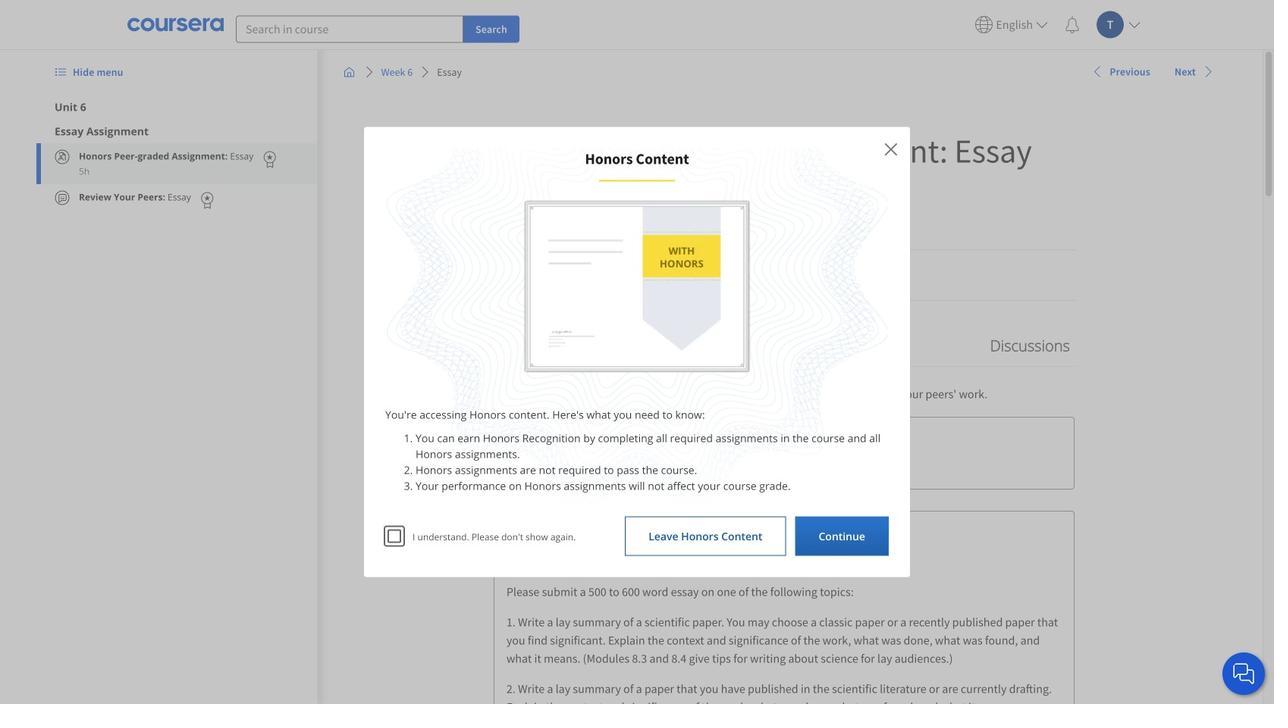 Task type: locate. For each thing, give the bounding box(es) containing it.
coursera image
[[127, 13, 224, 37]]

honors modal dialog
[[0, 0, 1274, 705]]



Task type: describe. For each thing, give the bounding box(es) containing it.
home image
[[343, 66, 356, 78]]

Search in course text field
[[236, 16, 464, 43]]

tab navigation for assignment tab list
[[492, 325, 1076, 367]]

honors certificate image
[[523, 200, 751, 374]]



Task type: vqa. For each thing, say whether or not it's contained in the screenshot.
"Search in course" text field
yes



